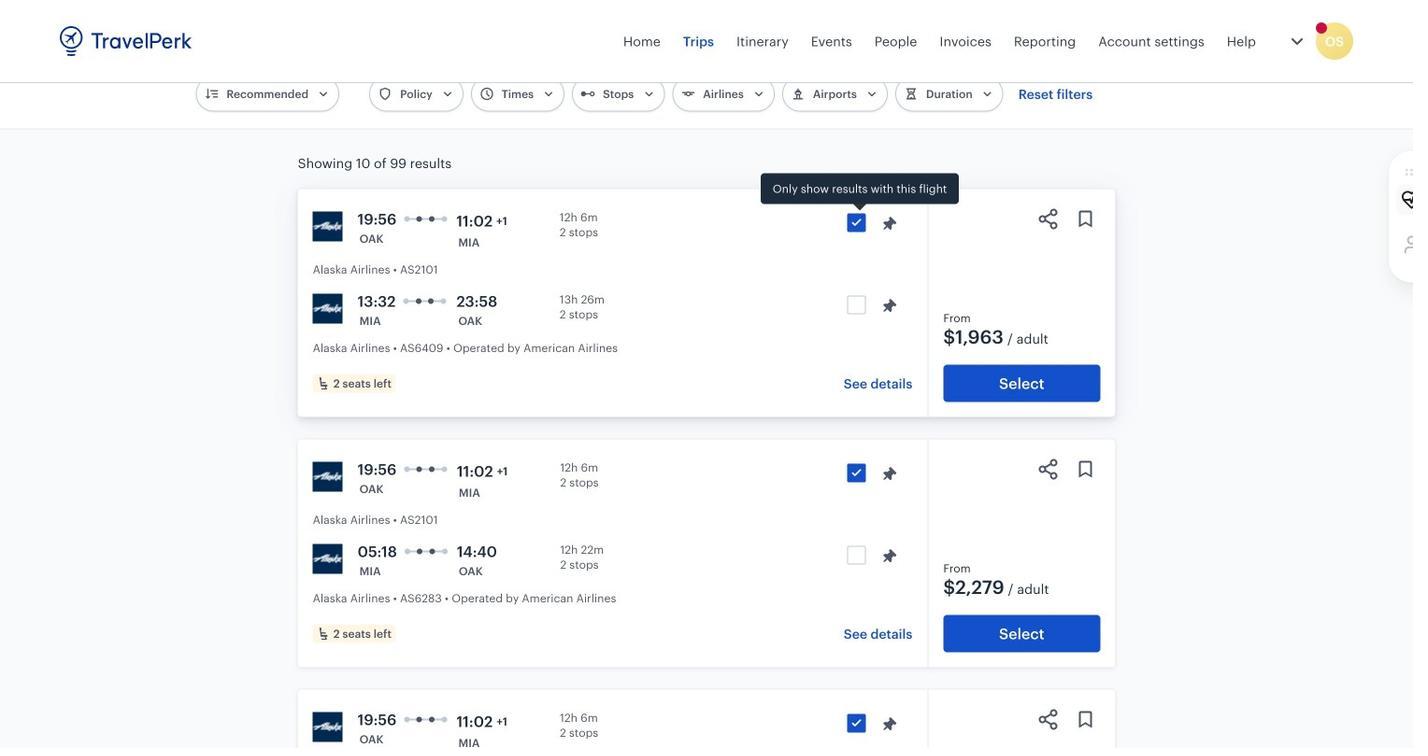 Task type: locate. For each thing, give the bounding box(es) containing it.
alaska airlines image
[[313, 212, 343, 242], [313, 462, 343, 492]]

1 vertical spatial alaska airlines image
[[313, 462, 343, 492]]

1 vertical spatial alaska airlines image
[[313, 544, 343, 574]]

1 alaska airlines image from the top
[[313, 294, 343, 324]]

tooltip
[[761, 173, 959, 213]]

0 vertical spatial alaska airlines image
[[313, 294, 343, 324]]

2 alaska airlines image from the top
[[313, 462, 343, 492]]

2 vertical spatial alaska airlines image
[[313, 713, 343, 743]]

0 vertical spatial alaska airlines image
[[313, 212, 343, 242]]

Depart field
[[755, 28, 955, 57]]

alaska airlines image
[[313, 294, 343, 324], [313, 544, 343, 574], [313, 713, 343, 743]]

Return field
[[1002, 28, 1202, 57]]

1 alaska airlines image from the top
[[313, 212, 343, 242]]



Task type: describe. For each thing, give the bounding box(es) containing it.
2 alaska airlines image from the top
[[313, 544, 343, 574]]

To search field
[[502, 28, 691, 57]]

3 alaska airlines image from the top
[[313, 713, 343, 743]]

alaska airlines image for 2nd alaska airlines icon from the bottom
[[313, 462, 343, 492]]

alaska airlines image for 3rd alaska airlines icon from the bottom of the page
[[313, 212, 343, 242]]



Task type: vqa. For each thing, say whether or not it's contained in the screenshot.
TO search field
yes



